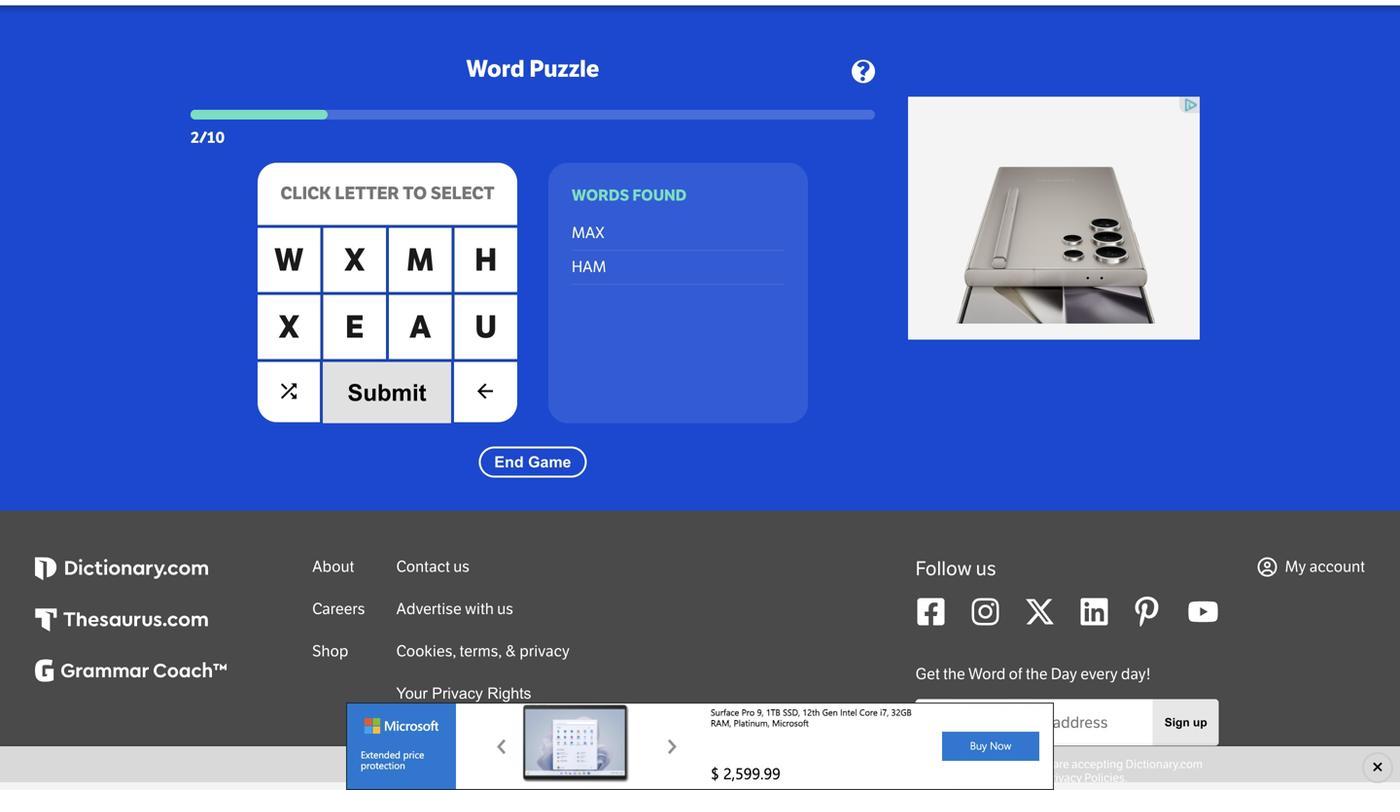 Task type: vqa. For each thing, say whether or not it's contained in the screenshot.
"624"
no



Task type: locate. For each thing, give the bounding box(es) containing it.
day
[[1051, 665, 1077, 684]]

1 horizontal spatial the
[[1026, 665, 1048, 684]]

m
[[407, 242, 434, 279]]

10
[[207, 129, 225, 147]]

x
[[344, 242, 365, 279], [279, 309, 299, 346]]

0 vertical spatial word
[[466, 55, 525, 83]]

a button
[[389, 295, 452, 359]]

up",
[[1007, 758, 1029, 772]]

your
[[396, 685, 428, 703]]

0 horizontal spatial us
[[453, 558, 470, 577]]

my account link
[[1258, 558, 1365, 577]]

your privacy rights
[[396, 685, 531, 703]]

pages menu element
[[728, 0, 1332, 5]]

us
[[453, 558, 470, 577], [976, 558, 996, 581], [497, 600, 513, 619]]

us right with
[[497, 600, 513, 619]]

terms,
[[459, 642, 502, 661]]

1 the from the left
[[943, 665, 965, 684]]

x button
[[323, 228, 386, 292], [258, 295, 320, 359]]

& right terms
[[953, 772, 961, 785]]

advertise
[[396, 600, 462, 619]]

privacy
[[432, 685, 483, 703], [1045, 772, 1082, 785]]

conditions
[[964, 772, 1020, 785]]

my
[[1285, 558, 1306, 577]]

0 horizontal spatial x
[[279, 309, 299, 346]]

submit button
[[320, 362, 454, 424]]

us for contact us
[[453, 558, 470, 577]]

https://www.dictionary.com image
[[35, 558, 208, 581]]

2 / 10
[[191, 129, 225, 147]]

grammarcoach.com image
[[35, 660, 227, 683]]

0 horizontal spatial &
[[505, 642, 516, 661]]

letter
[[335, 183, 399, 204]]

1 vertical spatial word
[[968, 665, 1006, 684]]

us right follow at the right of page
[[976, 558, 996, 581]]

to
[[403, 183, 427, 204]]

0 horizontal spatial x button
[[258, 295, 320, 359]]

0 horizontal spatial word
[[466, 55, 525, 83]]

1 horizontal spatial privacy
[[1045, 772, 1082, 785]]

privacy right and
[[1045, 772, 1082, 785]]

0 vertical spatial x
[[344, 242, 365, 279]]

us right the contact
[[453, 558, 470, 577]]

facebook image
[[916, 597, 947, 628]]

the
[[943, 665, 965, 684], [1026, 665, 1048, 684]]

word left puzzle
[[466, 55, 525, 83]]

1 horizontal spatial &
[[953, 772, 961, 785]]

click
[[280, 183, 331, 204]]

0 vertical spatial privacy
[[432, 685, 483, 703]]

1 vertical spatial privacy
[[1045, 772, 1082, 785]]

word
[[466, 55, 525, 83], [968, 665, 1006, 684]]

1 horizontal spatial x button
[[323, 228, 386, 292]]

1 horizontal spatial word
[[968, 665, 1006, 684]]

2 the from the left
[[1026, 665, 1048, 684]]

1 horizontal spatial us
[[497, 600, 513, 619]]

puzzle
[[529, 55, 599, 83]]

by
[[919, 758, 932, 772]]

& inside by clicking "sign up", you are accepting dictionary.com terms & conditions and privacy policies.
[[953, 772, 961, 785]]

e
[[345, 309, 364, 346]]

x button left e on the top left of page
[[258, 295, 320, 359]]

words found
[[572, 186, 687, 205]]

sign
[[1164, 716, 1190, 729]]

contact
[[396, 558, 450, 577]]

contact us link
[[396, 558, 470, 577]]

max
[[572, 224, 604, 243]]

0 vertical spatial x button
[[323, 228, 386, 292]]

1 vertical spatial &
[[953, 772, 961, 785]]

2 horizontal spatial us
[[976, 558, 996, 581]]

by clicking "sign up", you are accepting dictionary.com terms & conditions and privacy policies.
[[919, 758, 1203, 785]]

0 horizontal spatial privacy
[[432, 685, 483, 703]]

cookies, terms, & privacy
[[396, 642, 570, 661]]

privacy right the your on the bottom left of page
[[432, 685, 483, 703]]

privacy inside your privacy rights button
[[432, 685, 483, 703]]

Enter your email address text field
[[916, 706, 1153, 741]]

the right get
[[943, 665, 965, 684]]

follow
[[916, 558, 972, 581]]

the right of
[[1026, 665, 1048, 684]]

account
[[1309, 558, 1365, 577]]

u button
[[455, 295, 517, 359]]

x right w button
[[344, 242, 365, 279]]

and
[[1023, 772, 1042, 785]]

word left of
[[968, 665, 1006, 684]]

terms
[[919, 772, 951, 785]]

us for follow us
[[976, 558, 996, 581]]

x button left m
[[323, 228, 386, 292]]

pinterest image
[[1133, 597, 1164, 628]]

h button
[[455, 228, 517, 292]]

ham
[[572, 258, 606, 277]]

careers link
[[312, 600, 365, 619]]

a
[[409, 309, 431, 346]]

& right terms,
[[505, 642, 516, 661]]

&
[[505, 642, 516, 661], [953, 772, 961, 785]]

x left e on the top left of page
[[279, 309, 299, 346]]

accepting
[[1072, 758, 1123, 772]]

0 horizontal spatial the
[[943, 665, 965, 684]]

your privacy rights button
[[396, 685, 531, 703]]



Task type: describe. For each thing, give the bounding box(es) containing it.
0 vertical spatial &
[[505, 642, 516, 661]]

end game button
[[479, 447, 587, 478]]

h
[[475, 242, 497, 279]]

shop
[[312, 642, 348, 661]]

up
[[1193, 716, 1207, 729]]

follow us
[[916, 558, 996, 581]]

1 vertical spatial x
[[279, 309, 299, 346]]

/
[[199, 129, 207, 147]]

submit
[[347, 380, 426, 406]]

get
[[916, 665, 940, 684]]

day!
[[1121, 665, 1151, 684]]

policies.
[[1084, 772, 1128, 785]]

sign up button
[[1153, 700, 1219, 746]]

twitter image
[[1024, 597, 1056, 628]]

contact us
[[396, 558, 470, 577]]

end game
[[494, 454, 571, 471]]

2
[[191, 129, 199, 147]]

you
[[1032, 758, 1051, 772]]

select
[[431, 183, 495, 204]]

of
[[1009, 665, 1022, 684]]

1 vertical spatial x button
[[258, 295, 320, 359]]

about
[[312, 558, 354, 577]]

my account
[[1285, 558, 1365, 577]]

end
[[494, 454, 524, 471]]

w
[[274, 242, 304, 279]]

linkedin image
[[1079, 597, 1110, 628]]

advertise with us link
[[396, 600, 513, 619]]

1 horizontal spatial x
[[344, 242, 365, 279]]

cookies, terms, & privacy link
[[396, 642, 570, 661]]

instagram image
[[970, 597, 1001, 628]]

about link
[[312, 558, 354, 577]]

found
[[633, 186, 687, 205]]

e button
[[323, 295, 386, 359]]

privacy inside by clicking "sign up", you are accepting dictionary.com terms & conditions and privacy policies.
[[1045, 772, 1082, 785]]

clicking
[[935, 758, 975, 772]]

privacy
[[520, 642, 570, 661]]

advertise with us
[[396, 600, 513, 619]]

sign up
[[1164, 716, 1207, 729]]

terms & conditions and privacy policies. link
[[919, 772, 1128, 785]]

every
[[1080, 665, 1118, 684]]

careers
[[312, 600, 365, 619]]

click letter to select
[[280, 183, 495, 204]]

m button
[[389, 228, 452, 292]]

game
[[528, 454, 571, 471]]

"sign
[[978, 758, 1005, 772]]

with
[[465, 600, 494, 619]]

youtube image
[[1188, 597, 1219, 628]]

are
[[1053, 758, 1069, 772]]

word puzzle
[[466, 55, 599, 83]]

words
[[572, 186, 629, 205]]

advertisement element
[[346, 703, 1054, 790]]

get the word of the day every day!
[[916, 665, 1151, 684]]

dictionary.com
[[1126, 758, 1203, 772]]

cookies,
[[396, 642, 456, 661]]

https://www.thesaurus.com image
[[35, 609, 208, 632]]

shop link
[[312, 642, 348, 661]]

rights
[[487, 685, 531, 703]]

w button
[[258, 228, 320, 292]]

u
[[475, 309, 497, 346]]



